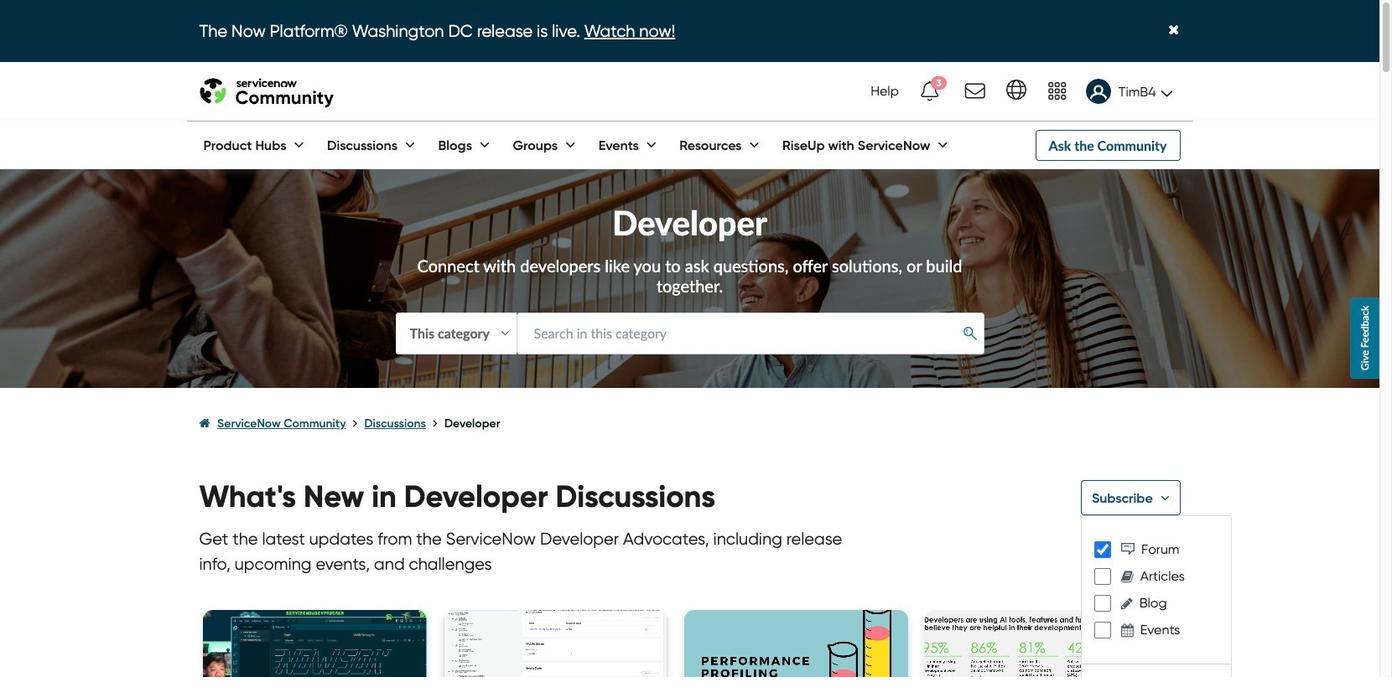 Task type: describe. For each thing, give the bounding box(es) containing it.
close image
[[1169, 24, 1179, 38]]



Task type: vqa. For each thing, say whether or not it's contained in the screenshot.
Explore Solutions
no



Task type: locate. For each thing, give the bounding box(es) containing it.
language selector image
[[1006, 79, 1026, 100]]

Search text field
[[516, 313, 984, 354]]

None checkbox
[[1094, 568, 1111, 585], [1094, 595, 1111, 612], [1094, 568, 1111, 585], [1094, 595, 1111, 612]]

menu bar
[[187, 122, 951, 169]]

None checkbox
[[1094, 541, 1111, 558], [1094, 622, 1111, 639], [1094, 541, 1111, 558], [1094, 622, 1111, 639]]

menu
[[1081, 515, 1232, 678]]

timb4 image
[[1086, 79, 1111, 104]]

list
[[199, 401, 1180, 447]]

None submit
[[957, 321, 983, 346]]



